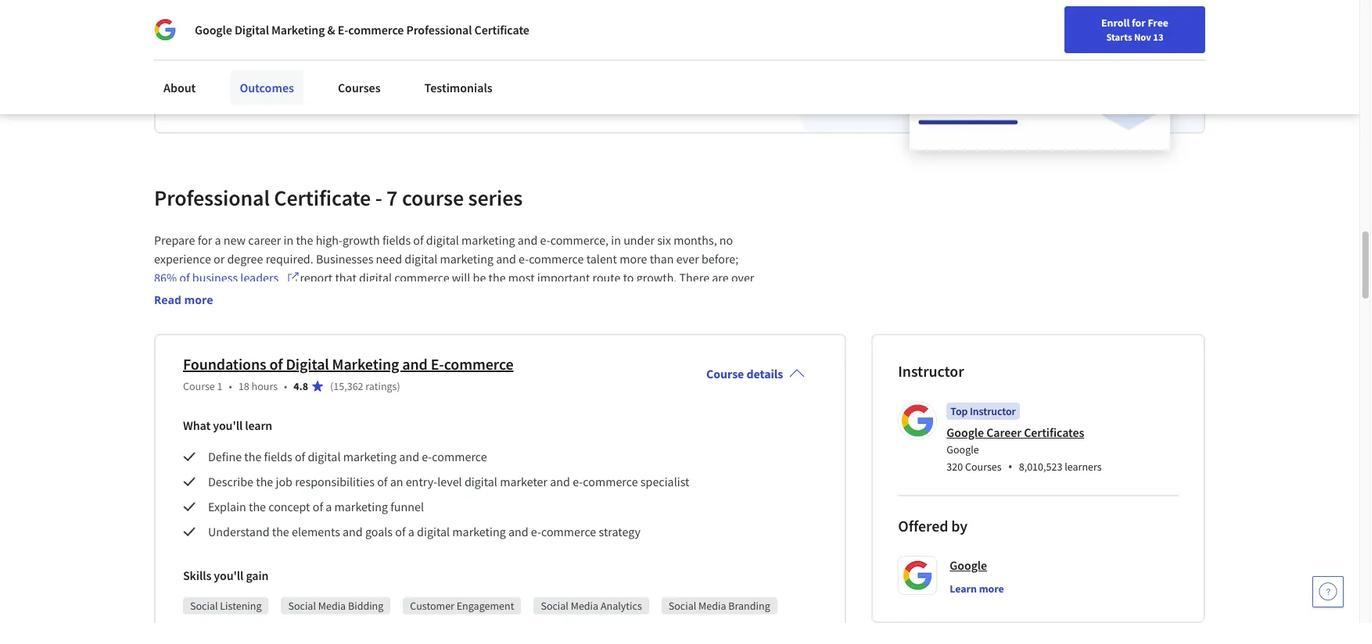 Task type: describe. For each thing, give the bounding box(es) containing it.
english
[[1060, 18, 1098, 33]]

media
[[272, 87, 305, 102]]

degree
[[227, 251, 263, 267]]

or inside prepare for a new career in the high-growth fields of digital marketing and e-commerce, in under six months, no experience or degree required. businesses need digital marketing and e-commerce talent more than ever before;
[[214, 251, 225, 267]]

media for analytics
[[571, 599, 599, 613]]

for for enroll
[[1132, 16, 1146, 30]]

1 vertical spatial digital
[[286, 354, 329, 374]]

marketing inside "report that digital commerce will be the most important route to growth. there are over 213,000 open jobs in digital marketing and e-commerce with a median entry-level salary of $59,000.¹"
[[299, 289, 352, 304]]

under
[[624, 232, 655, 248]]

credential
[[226, 68, 279, 84]]

engagement
[[457, 599, 514, 613]]

by
[[952, 516, 968, 536]]

it
[[213, 87, 221, 102]]

e- up most
[[519, 251, 529, 267]]

learners
[[1065, 460, 1102, 474]]

of left an
[[377, 474, 388, 490]]

google up 320
[[947, 443, 979, 457]]

0 vertical spatial professional
[[406, 22, 472, 38]]

details
[[747, 366, 783, 382]]

google image
[[154, 19, 176, 41]]

top instructor google career certificates google 320 courses • 8,010,523 learners
[[947, 404, 1102, 476]]

define
[[208, 449, 242, 465]]

media for bidding
[[318, 599, 346, 613]]

1 vertical spatial entry-
[[406, 474, 437, 490]]

course details button
[[694, 344, 818, 404]]

with
[[445, 289, 468, 304]]

more inside prepare for a new career in the high-growth fields of digital marketing and e-commerce, in under six months, no experience or degree required. businesses need digital marketing and e-commerce talent more than ever before;
[[620, 251, 647, 267]]

18
[[238, 379, 249, 393]]

0 horizontal spatial your
[[295, 68, 318, 84]]

commerce down need on the left top
[[394, 270, 450, 285]]

86% of business leaders link
[[154, 268, 300, 287]]

learn
[[950, 582, 977, 596]]

bidding
[[348, 599, 384, 613]]

performance
[[369, 87, 436, 102]]

e- right "marketer"
[[573, 474, 583, 490]]

earn
[[181, 26, 224, 54]]

offered by
[[898, 516, 968, 536]]

and inside add this credential to your linkedin profile, resume, or cv share it on social media and in your performance review
[[308, 87, 328, 102]]

outcomes link
[[230, 70, 303, 105]]

1
[[217, 379, 223, 393]]

of up responsibilities
[[295, 449, 305, 465]]

0 vertical spatial digital
[[235, 22, 269, 38]]

hours
[[252, 379, 278, 393]]

digital down funnel
[[417, 524, 450, 540]]

growth.
[[637, 270, 677, 285]]

0 horizontal spatial •
[[229, 379, 232, 393]]

-
[[375, 184, 382, 212]]

social for social listening
[[190, 599, 218, 613]]

0 horizontal spatial marketing
[[271, 22, 325, 38]]

english button
[[1031, 0, 1126, 51]]

instructor inside the top instructor google career certificates google 320 courses • 8,010,523 learners
[[970, 404, 1016, 418]]

concept
[[269, 499, 310, 515]]

talent
[[587, 251, 617, 267]]

digital right need on the left top
[[405, 251, 438, 267]]

more for read more
[[184, 293, 213, 307]]

a inside prepare for a new career in the high-growth fields of digital marketing and e-commerce, in under six months, no experience or degree required. businesses need digital marketing and e-commerce talent more than ever before;
[[215, 232, 221, 248]]

digital left "marketer"
[[465, 474, 498, 490]]

social for social media bidding
[[288, 599, 316, 613]]

add this credential to your linkedin profile, resume, or cv share it on social media and in your performance review
[[181, 68, 480, 102]]

resume,
[[408, 68, 451, 84]]

customer engagement
[[410, 599, 514, 613]]

320
[[947, 460, 963, 474]]

top
[[951, 404, 968, 418]]

businesses
[[316, 251, 373, 267]]

google digital marketing & e-commerce professional certificate
[[195, 22, 530, 38]]

on
[[223, 87, 237, 102]]

that
[[335, 270, 357, 285]]

(
[[330, 379, 333, 393]]

marketer
[[500, 474, 548, 490]]

you'll for learn
[[213, 418, 243, 433]]

responsibilities
[[295, 474, 375, 490]]

need
[[376, 251, 402, 267]]

about link
[[154, 70, 205, 105]]

foundations
[[183, 354, 266, 374]]

career
[[987, 425, 1022, 440]]

describe the job responsibilities of an entry-level digital marketer and e-commerce specialist
[[208, 474, 690, 490]]

e- right opens in a new tab image
[[422, 449, 432, 465]]

elements
[[292, 524, 340, 540]]

google career certificates link
[[947, 425, 1085, 440]]

1 horizontal spatial e-
[[431, 354, 444, 374]]

earn a career certificate
[[181, 26, 401, 54]]

marketing up be
[[462, 232, 515, 248]]

in up required.
[[284, 232, 294, 248]]

0 vertical spatial career
[[244, 26, 303, 54]]

coursera career certificate image
[[910, 0, 1170, 150]]

• inside the top instructor google career certificates google 320 courses • 8,010,523 learners
[[1008, 458, 1013, 476]]

new
[[224, 232, 246, 248]]

a inside "report that digital commerce will be the most important route to growth. there are over 213,000 open jobs in digital marketing and e-commerce with a median entry-level salary of $59,000.¹"
[[471, 289, 477, 304]]

high-
[[316, 232, 343, 248]]

career inside prepare for a new career in the high-growth fields of digital marketing and e-commerce, in under six months, no experience or degree required. businesses need digital marketing and e-commerce talent more than ever before;
[[248, 232, 281, 248]]

listening
[[220, 599, 262, 613]]

digital down opens in a new tab icon
[[263, 289, 296, 304]]

( 15,362 ratings )
[[330, 379, 400, 393]]

opens in a new tab image
[[392, 459, 404, 472]]

nov
[[1134, 31, 1151, 43]]

you'll for gain
[[214, 568, 244, 584]]

1 vertical spatial fields
[[264, 449, 292, 465]]

opens in a new tab image
[[287, 271, 300, 284]]

and inside "report that digital commerce will be the most important route to growth. there are over 213,000 open jobs in digital marketing and e-commerce with a median entry-level salary of $59,000.¹"
[[355, 289, 375, 304]]

commerce left with
[[388, 289, 443, 304]]

e- up important
[[540, 232, 551, 248]]

0 horizontal spatial professional
[[154, 184, 270, 212]]

to inside "report that digital commerce will be the most important route to growth. there are over 213,000 open jobs in digital marketing and e-commerce with a median entry-level salary of $59,000.¹"
[[623, 270, 634, 285]]

in inside add this credential to your linkedin profile, resume, or cv share it on social media and in your performance review
[[330, 87, 340, 102]]

specialist
[[641, 474, 690, 490]]

digital up "will"
[[426, 232, 459, 248]]

commerce left strategy
[[541, 524, 596, 540]]

digital down need on the left top
[[359, 270, 392, 285]]

six
[[657, 232, 671, 248]]

a down responsibilities
[[326, 499, 332, 515]]

an
[[390, 474, 403, 490]]

1 horizontal spatial •
[[284, 379, 287, 393]]

explain the concept of a marketing funnel
[[208, 499, 424, 515]]

courses inside the top instructor google career certificates google 320 courses • 8,010,523 learners
[[965, 460, 1002, 474]]

1 vertical spatial level
[[437, 474, 462, 490]]

google up this
[[195, 22, 232, 38]]

the for of
[[256, 474, 273, 490]]

of down "experience"
[[179, 270, 190, 285]]



Task type: vqa. For each thing, say whether or not it's contained in the screenshot.
7/1/22-
no



Task type: locate. For each thing, give the bounding box(es) containing it.
fields inside prepare for a new career in the high-growth fields of digital marketing and e-commerce, in under six months, no experience or degree required. businesses need digital marketing and e-commerce talent more than ever before;
[[382, 232, 411, 248]]

or inside add this credential to your linkedin profile, resume, or cv share it on social media and in your performance review
[[453, 68, 464, 84]]

cv
[[467, 68, 480, 84]]

entry- down most
[[522, 289, 554, 304]]

offered
[[898, 516, 949, 536]]

2 media from the left
[[571, 599, 599, 613]]

0 vertical spatial e-
[[338, 22, 348, 38]]

fields up need on the left top
[[382, 232, 411, 248]]

the for goals
[[272, 524, 289, 540]]

google career certificates image
[[901, 404, 935, 438]]

certificate up cv
[[474, 22, 530, 38]]

branding
[[729, 599, 770, 613]]

required.
[[266, 251, 313, 267]]

of right goals
[[395, 524, 406, 540]]

course details
[[706, 366, 783, 382]]

commerce up strategy
[[583, 474, 638, 490]]

the for digital
[[244, 449, 262, 465]]

jobs
[[226, 289, 248, 304]]

professional up new
[[154, 184, 270, 212]]

your down linkedin
[[343, 87, 366, 102]]

certificate
[[307, 26, 401, 54]]

1 vertical spatial certificate
[[274, 184, 371, 212]]

1 vertical spatial more
[[184, 293, 213, 307]]

entry- right an
[[406, 474, 437, 490]]

testimonials link
[[415, 70, 502, 105]]

you'll left learn
[[213, 418, 243, 433]]

open
[[197, 289, 224, 304]]

• left the 4.8
[[284, 379, 287, 393]]

1 horizontal spatial to
[[623, 270, 634, 285]]

course 1 • 18 hours •
[[183, 379, 287, 393]]

a down funnel
[[408, 524, 415, 540]]

prepare for a new career in the high-growth fields of digital marketing and e-commerce, in under six months, no experience or degree required. businesses need digital marketing and e-commerce talent more than ever before;
[[154, 232, 741, 267]]

course
[[706, 366, 744, 382], [183, 379, 215, 393]]

course for course details
[[706, 366, 744, 382]]

certificates
[[1024, 425, 1085, 440]]

report
[[300, 270, 333, 285]]

share
[[181, 87, 211, 102]]

digital up responsibilities
[[308, 449, 341, 465]]

more inside read more button
[[184, 293, 213, 307]]

1 vertical spatial instructor
[[970, 404, 1016, 418]]

course inside dropdown button
[[706, 366, 744, 382]]

1 horizontal spatial entry-
[[522, 289, 554, 304]]

15,362
[[333, 379, 363, 393]]

a right with
[[471, 289, 477, 304]]

for inside prepare for a new career in the high-growth fields of digital marketing and e-commerce, in under six months, no experience or degree required. businesses need digital marketing and e-commerce talent more than ever before;
[[198, 232, 212, 248]]

for inside the enroll for free starts nov 13
[[1132, 16, 1146, 30]]

0 vertical spatial courses
[[338, 80, 381, 95]]

or left cv
[[453, 68, 464, 84]]

0 vertical spatial to
[[281, 68, 292, 84]]

months,
[[674, 232, 717, 248]]

0 horizontal spatial for
[[198, 232, 212, 248]]

2 vertical spatial more
[[979, 582, 1004, 596]]

certificate up high-
[[274, 184, 371, 212]]

report that digital commerce will be the most important route to growth. there are over 213,000 open jobs in digital marketing and e-commerce with a median entry-level salary of $59,000.¹
[[154, 270, 757, 304]]

and
[[308, 87, 328, 102], [518, 232, 538, 248], [496, 251, 516, 267], [355, 289, 375, 304], [402, 354, 428, 374], [399, 449, 419, 465], [550, 474, 570, 490], [343, 524, 363, 540], [508, 524, 529, 540]]

courses
[[338, 80, 381, 95], [965, 460, 1002, 474]]

in right jobs
[[251, 289, 261, 304]]

course left "details"
[[706, 366, 744, 382]]

career
[[244, 26, 303, 54], [248, 232, 281, 248]]

to up media
[[281, 68, 292, 84]]

foundations of digital marketing and e-commerce link
[[183, 354, 514, 374]]

customer
[[410, 599, 454, 613]]

marketing up "will"
[[440, 251, 494, 267]]

1 horizontal spatial your
[[343, 87, 366, 102]]

media left analytics
[[571, 599, 599, 613]]

0 vertical spatial fields
[[382, 232, 411, 248]]

213,000
[[154, 289, 195, 304]]

ratings
[[366, 379, 397, 393]]

add
[[181, 68, 201, 84]]

funnel
[[391, 499, 424, 515]]

commerce down median
[[444, 354, 514, 374]]

0 vertical spatial you'll
[[213, 418, 243, 433]]

important
[[537, 270, 590, 285]]

what you'll learn
[[183, 418, 272, 433]]

&
[[327, 22, 335, 38]]

marketing up ( 15,362 ratings )
[[332, 354, 399, 374]]

most
[[508, 270, 535, 285]]

instructor up top
[[898, 361, 964, 381]]

0 vertical spatial instructor
[[898, 361, 964, 381]]

2 horizontal spatial •
[[1008, 458, 1013, 476]]

courses link
[[329, 70, 390, 105]]

career up degree
[[248, 232, 281, 248]]

more for learn more
[[979, 582, 1004, 596]]

analytics
[[601, 599, 642, 613]]

4.8
[[294, 379, 308, 393]]

of up elements
[[313, 499, 323, 515]]

1 horizontal spatial courses
[[965, 460, 1002, 474]]

marketing
[[271, 22, 325, 38], [332, 354, 399, 374]]

about
[[164, 80, 196, 95]]

3 media from the left
[[699, 599, 726, 613]]

commerce right '&'
[[348, 22, 404, 38]]

skills you'll gain
[[183, 568, 269, 584]]

social right analytics
[[669, 599, 697, 613]]

or
[[453, 68, 464, 84], [214, 251, 225, 267]]

are
[[712, 270, 729, 285]]

1 vertical spatial your
[[343, 87, 366, 102]]

marketing left '&'
[[271, 22, 325, 38]]

what
[[183, 418, 211, 433]]

digital up the 4.8
[[286, 354, 329, 374]]

digital
[[235, 22, 269, 38], [286, 354, 329, 374]]

more down business
[[184, 293, 213, 307]]

ever
[[677, 251, 699, 267]]

profile,
[[369, 68, 406, 84]]

1 horizontal spatial for
[[1132, 16, 1146, 30]]

e-
[[540, 232, 551, 248], [519, 251, 529, 267], [377, 289, 388, 304], [422, 449, 432, 465], [573, 474, 583, 490], [531, 524, 541, 540]]

1 social from the left
[[190, 599, 218, 613]]

media for branding
[[699, 599, 726, 613]]

help center image
[[1319, 583, 1338, 602]]

0 horizontal spatial digital
[[235, 22, 269, 38]]

commerce up important
[[529, 251, 584, 267]]

professional up resume,
[[406, 22, 472, 38]]

or up the 86% of business leaders
[[214, 251, 225, 267]]

to inside add this credential to your linkedin profile, resume, or cv share it on social media and in your performance review
[[281, 68, 292, 84]]

86% of business leaders
[[154, 270, 281, 285]]

0 horizontal spatial course
[[183, 379, 215, 393]]

marketing down "report" at the top left of the page
[[299, 289, 352, 304]]

before;
[[702, 251, 739, 267]]

the for a
[[249, 499, 266, 515]]

0 vertical spatial level
[[554, 289, 578, 304]]

level right an
[[437, 474, 462, 490]]

0 vertical spatial marketing
[[271, 22, 325, 38]]

1 vertical spatial for
[[198, 232, 212, 248]]

be
[[473, 270, 486, 285]]

level inside "report that digital commerce will be the most important route to growth. there are over 213,000 open jobs in digital marketing and e-commerce with a median entry-level salary of $59,000.¹"
[[554, 289, 578, 304]]

1 vertical spatial or
[[214, 251, 225, 267]]

0 horizontal spatial more
[[184, 293, 213, 307]]

0 vertical spatial more
[[620, 251, 647, 267]]

read more button
[[154, 292, 213, 308]]

the down concept
[[272, 524, 289, 540]]

more inside learn more button
[[979, 582, 1004, 596]]

1 horizontal spatial professional
[[406, 22, 472, 38]]

0 vertical spatial certificate
[[474, 22, 530, 38]]

0 horizontal spatial entry-
[[406, 474, 437, 490]]

the left job
[[256, 474, 273, 490]]

will
[[452, 270, 470, 285]]

the inside prepare for a new career in the high-growth fields of digital marketing and e-commerce, in under six months, no experience or degree required. businesses need digital marketing and e-commerce talent more than ever before;
[[296, 232, 313, 248]]

read more
[[154, 293, 213, 307]]

e- down need on the left top
[[377, 289, 388, 304]]

describe
[[208, 474, 254, 490]]

social for social media branding
[[669, 599, 697, 613]]

show notifications image
[[1148, 20, 1167, 38]]

google up learn
[[950, 558, 987, 573]]

gain
[[246, 568, 269, 584]]

social left analytics
[[541, 599, 569, 613]]

the inside "report that digital commerce will be the most important route to growth. there are over 213,000 open jobs in digital marketing and e-commerce with a median entry-level salary of $59,000.¹"
[[489, 270, 506, 285]]

there
[[679, 270, 710, 285]]

0 vertical spatial your
[[295, 68, 318, 84]]

more right learn
[[979, 582, 1004, 596]]

commerce up describe the job responsibilities of an entry-level digital marketer and e-commerce specialist
[[432, 449, 487, 465]]

than
[[650, 251, 674, 267]]

the right explain
[[249, 499, 266, 515]]

you'll left gain
[[214, 568, 244, 584]]

1 horizontal spatial fields
[[382, 232, 411, 248]]

growth
[[343, 232, 380, 248]]

learn
[[245, 418, 272, 433]]

0 horizontal spatial e-
[[338, 22, 348, 38]]

in
[[330, 87, 340, 102], [284, 232, 294, 248], [611, 232, 621, 248], [251, 289, 261, 304]]

level down important
[[554, 289, 578, 304]]

1 vertical spatial you'll
[[214, 568, 244, 584]]

)
[[397, 379, 400, 393]]

• left 8,010,523
[[1008, 458, 1013, 476]]

of inside "report that digital commerce will be the most important route to growth. there are over 213,000 open jobs in digital marketing and e-commerce with a median entry-level salary of $59,000.¹"
[[615, 289, 625, 304]]

marketing up an
[[343, 449, 397, 465]]

marketing down describe the job responsibilities of an entry-level digital marketer and e-commerce specialist
[[452, 524, 506, 540]]

starts
[[1107, 31, 1132, 43]]

social down skills at the left bottom of page
[[190, 599, 218, 613]]

8,010,523
[[1019, 460, 1063, 474]]

2 horizontal spatial media
[[699, 599, 726, 613]]

1 horizontal spatial media
[[571, 599, 599, 613]]

in left under
[[611, 232, 621, 248]]

e- down "marketer"
[[531, 524, 541, 540]]

0 horizontal spatial or
[[214, 251, 225, 267]]

free
[[1148, 16, 1169, 30]]

understand the elements and goals of a digital marketing and e-commerce strategy
[[208, 524, 641, 540]]

1 media from the left
[[318, 599, 346, 613]]

e- inside "report that digital commerce will be the most important route to growth. there are over 213,000 open jobs in digital marketing and e-commerce with a median entry-level salary of $59,000.¹"
[[377, 289, 388, 304]]

0 horizontal spatial fields
[[264, 449, 292, 465]]

enroll for free starts nov 13
[[1102, 16, 1169, 43]]

for up the nov
[[1132, 16, 1146, 30]]

career up "credential"
[[244, 26, 303, 54]]

of down the route
[[615, 289, 625, 304]]

0 horizontal spatial courses
[[338, 80, 381, 95]]

entry- inside "report that digital commerce will be the most important route to growth. there are over 213,000 open jobs in digital marketing and e-commerce with a median entry-level salary of $59,000.¹"
[[522, 289, 554, 304]]

more down under
[[620, 251, 647, 267]]

0 vertical spatial entry-
[[522, 289, 554, 304]]

1 vertical spatial professional
[[154, 184, 270, 212]]

marketing up goals
[[334, 499, 388, 515]]

media left the branding
[[699, 599, 726, 613]]

• right 1 at the bottom of page
[[229, 379, 232, 393]]

None search field
[[223, 10, 599, 41]]

outcomes
[[240, 80, 294, 95]]

the right be
[[489, 270, 506, 285]]

1 vertical spatial e-
[[431, 354, 444, 374]]

4 social from the left
[[669, 599, 697, 613]]

2 horizontal spatial more
[[979, 582, 1004, 596]]

of inside prepare for a new career in the high-growth fields of digital marketing and e-commerce, in under six months, no experience or degree required. businesses need digital marketing and e-commerce talent more than ever before;
[[413, 232, 424, 248]]

0 horizontal spatial level
[[437, 474, 462, 490]]

1 horizontal spatial instructor
[[970, 404, 1016, 418]]

of down course
[[413, 232, 424, 248]]

0 horizontal spatial to
[[281, 68, 292, 84]]

1 horizontal spatial course
[[706, 366, 744, 382]]

series
[[468, 184, 523, 212]]

1 horizontal spatial marketing
[[332, 354, 399, 374]]

course left 1 at the bottom of page
[[183, 379, 215, 393]]

0 horizontal spatial certificate
[[274, 184, 371, 212]]

a right earn
[[228, 26, 239, 54]]

social
[[239, 87, 270, 102]]

the up required.
[[296, 232, 313, 248]]

1 vertical spatial career
[[248, 232, 281, 248]]

1 vertical spatial marketing
[[332, 354, 399, 374]]

your up media
[[295, 68, 318, 84]]

a left new
[[215, 232, 221, 248]]

professional
[[406, 22, 472, 38], [154, 184, 270, 212]]

strategy
[[599, 524, 641, 540]]

median
[[480, 289, 519, 304]]

in inside "report that digital commerce will be the most important route to growth. there are over 213,000 open jobs in digital marketing and e-commerce with a median entry-level salary of $59,000.¹"
[[251, 289, 261, 304]]

for up "experience"
[[198, 232, 212, 248]]

the
[[296, 232, 313, 248], [489, 270, 506, 285], [244, 449, 262, 465], [256, 474, 273, 490], [249, 499, 266, 515], [272, 524, 289, 540]]

1 vertical spatial to
[[623, 270, 634, 285]]

linkedin
[[321, 68, 366, 84]]

learn more button
[[950, 581, 1004, 597]]

business
[[192, 270, 238, 285]]

1 horizontal spatial or
[[453, 68, 464, 84]]

social right listening
[[288, 599, 316, 613]]

digital
[[426, 232, 459, 248], [405, 251, 438, 267], [359, 270, 392, 285], [263, 289, 296, 304], [308, 449, 341, 465], [465, 474, 498, 490], [417, 524, 450, 540]]

7
[[387, 184, 398, 212]]

3 social from the left
[[541, 599, 569, 613]]

0 horizontal spatial media
[[318, 599, 346, 613]]

experience
[[154, 251, 211, 267]]

1 horizontal spatial level
[[554, 289, 578, 304]]

1 horizontal spatial certificate
[[474, 22, 530, 38]]

0 vertical spatial or
[[453, 68, 464, 84]]

social media bidding
[[288, 599, 384, 613]]

marketing
[[462, 232, 515, 248], [440, 251, 494, 267], [299, 289, 352, 304], [343, 449, 397, 465], [334, 499, 388, 515], [452, 524, 506, 540]]

course for course 1 • 18 hours •
[[183, 379, 215, 393]]

in down linkedin
[[330, 87, 340, 102]]

prepare
[[154, 232, 195, 248]]

to right the route
[[623, 270, 634, 285]]

fields up job
[[264, 449, 292, 465]]

of up hours
[[270, 354, 283, 374]]

social for social media analytics
[[541, 599, 569, 613]]

0 horizontal spatial instructor
[[898, 361, 964, 381]]

instructor up career
[[970, 404, 1016, 418]]

social
[[190, 599, 218, 613], [288, 599, 316, 613], [541, 599, 569, 613], [669, 599, 697, 613]]

to
[[281, 68, 292, 84], [623, 270, 634, 285]]

define the fields of digital marketing and e-commerce
[[208, 449, 487, 465]]

0 vertical spatial for
[[1132, 16, 1146, 30]]

1 horizontal spatial more
[[620, 251, 647, 267]]

digital up "credential"
[[235, 22, 269, 38]]

1 vertical spatial courses
[[965, 460, 1002, 474]]

media left bidding
[[318, 599, 346, 613]]

for for prepare
[[198, 232, 212, 248]]

google down top
[[947, 425, 984, 440]]

1 horizontal spatial digital
[[286, 354, 329, 374]]

2 social from the left
[[288, 599, 316, 613]]

the right define
[[244, 449, 262, 465]]

commerce inside prepare for a new career in the high-growth fields of digital marketing and e-commerce, in under six months, no experience or degree required. businesses need digital marketing and e-commerce talent more than ever before;
[[529, 251, 584, 267]]

a
[[228, 26, 239, 54], [215, 232, 221, 248], [471, 289, 477, 304], [326, 499, 332, 515], [408, 524, 415, 540]]



